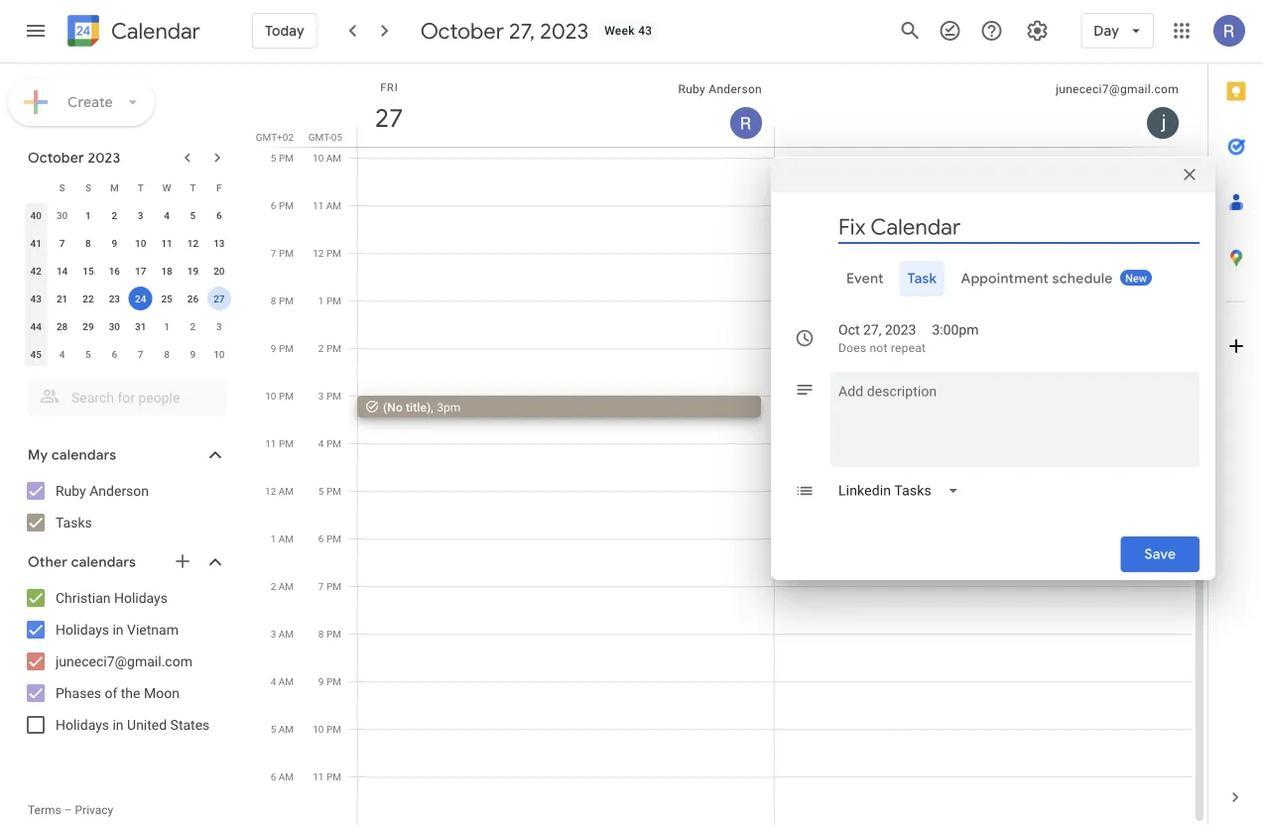 Task type: describe. For each thing, give the bounding box(es) containing it.
november 2 element
[[181, 315, 205, 338]]

9 left november 10 element
[[190, 348, 196, 360]]

gmt+02
[[256, 131, 294, 143]]

9 right 4 am
[[318, 676, 324, 688]]

fri
[[380, 81, 398, 93]]

in for vietnam
[[113, 622, 124, 638]]

other
[[28, 554, 68, 571]]

10 right 5 am
[[313, 723, 324, 735]]

15
[[83, 265, 94, 277]]

repeat
[[891, 341, 926, 355]]

31
[[135, 320, 146, 332]]

terms – privacy
[[28, 804, 113, 818]]

pm up 4 pm
[[326, 390, 341, 402]]

28
[[56, 320, 68, 332]]

40
[[30, 209, 42, 221]]

2 s from the left
[[85, 182, 91, 193]]

does not repeat
[[838, 341, 926, 355]]

4 am
[[271, 676, 294, 688]]

13
[[213, 237, 225, 249]]

states
[[170, 717, 210, 733]]

26 element
[[181, 287, 205, 311]]

5 right 12 am
[[318, 485, 324, 497]]

15 element
[[76, 259, 100, 283]]

27 inside cell
[[213, 293, 225, 305]]

junececi7@gmail.com inside other calendars list
[[56, 653, 192, 670]]

8 right 27 element
[[271, 295, 276, 307]]

10 left 3 pm on the left top of page
[[265, 390, 276, 402]]

25 element
[[155, 287, 179, 311]]

event button
[[838, 261, 892, 297]]

11 element
[[155, 231, 179, 255]]

20
[[213, 265, 225, 277]]

5 up 12 element
[[190, 209, 196, 221]]

3 pm
[[318, 390, 341, 402]]

44
[[30, 320, 42, 332]]

1 vertical spatial 11 pm
[[313, 771, 341, 783]]

5 am
[[271, 723, 294, 735]]

day button
[[1081, 7, 1154, 55]]

september 30 element
[[50, 203, 74, 227]]

0 vertical spatial 10 pm
[[265, 390, 294, 402]]

am for 1 am
[[279, 533, 294, 545]]

task
[[908, 270, 937, 288]]

5 down gmt+02
[[271, 152, 276, 164]]

19
[[187, 265, 199, 277]]

12 pm
[[313, 247, 341, 259]]

19 element
[[181, 259, 205, 283]]

1 vertical spatial 10 pm
[[313, 723, 341, 735]]

add other calendars image
[[173, 552, 192, 571]]

tasks
[[56, 514, 92, 531]]

3:00pm
[[932, 322, 979, 338]]

28 element
[[50, 315, 74, 338]]

friday, october 27 element
[[366, 95, 412, 141]]

junececi7@gmail.com inside junececi7@gmail.com column header
[[1056, 82, 1179, 96]]

fri 27
[[373, 81, 402, 134]]

10 element
[[129, 231, 152, 255]]

1 pm
[[318, 295, 341, 307]]

6 right november 5 element
[[112, 348, 117, 360]]

23
[[109, 293, 120, 305]]

6 am
[[271, 771, 294, 783]]

christian holidays
[[56, 590, 168, 606]]

2 cell from the left
[[775, 0, 1192, 825]]

(no
[[383, 400, 403, 414]]

day
[[1094, 22, 1119, 40]]

task button
[[900, 261, 945, 297]]

2 down m
[[112, 209, 117, 221]]

1 t from the left
[[138, 182, 144, 193]]

holidays for holidays in united states
[[56, 717, 109, 733]]

pm left 12 pm
[[279, 247, 294, 259]]

today button
[[252, 7, 317, 55]]

1 horizontal spatial 6 pm
[[318, 533, 341, 545]]

pm right 4 am
[[326, 676, 341, 688]]

am for 12 am
[[279, 485, 294, 497]]

11 inside october 2023 grid
[[161, 237, 172, 249]]

november 4 element
[[50, 342, 74, 366]]

1 for 1 pm
[[318, 295, 324, 307]]

8 up 15 element
[[85, 237, 91, 249]]

other calendars
[[28, 554, 136, 571]]

october for october 27, 2023
[[420, 17, 504, 45]]

5 right november 4 element
[[85, 348, 91, 360]]

11 right the 6 am
[[313, 771, 324, 783]]

4 pm
[[318, 438, 341, 449]]

2023 for october 27, 2023
[[540, 17, 588, 45]]

3 for 3 pm
[[318, 390, 324, 402]]

christian
[[56, 590, 111, 606]]

1 vertical spatial 9 pm
[[318, 676, 341, 688]]

27, for oct
[[863, 322, 882, 338]]

7 right 2 am
[[318, 580, 324, 592]]

am for 3 am
[[279, 628, 294, 640]]

6 left 11 am
[[271, 199, 276, 211]]

not
[[870, 341, 888, 355]]

2 for 2 pm
[[318, 342, 324, 354]]

3 am
[[271, 628, 294, 640]]

october 27, 2023
[[420, 17, 588, 45]]

phases of the moon
[[56, 685, 179, 701]]

calendar
[[111, 17, 200, 45]]

10 down gmt-
[[313, 152, 324, 164]]

12 for 12 pm
[[313, 247, 324, 259]]

18 element
[[155, 259, 179, 283]]

calendars for my calendars
[[51, 446, 116, 464]]

12 for 12 am
[[265, 485, 276, 497]]

moon
[[144, 685, 179, 701]]

row containing 40
[[23, 201, 232, 229]]

november 9 element
[[181, 342, 205, 366]]

10 right november 9 element
[[213, 348, 225, 360]]

event
[[846, 270, 884, 288]]

october for october 2023
[[28, 149, 84, 167]]

31 element
[[129, 315, 152, 338]]

22 element
[[76, 287, 100, 311]]

11 up 12 am
[[265, 438, 276, 449]]

pm right 5 am
[[326, 723, 341, 735]]

privacy
[[75, 804, 113, 818]]

11 down 10 am
[[313, 199, 324, 211]]

other calendars button
[[4, 547, 246, 578]]

3 for 'november 3' element
[[216, 320, 222, 332]]

appointment schedule
[[961, 270, 1113, 288]]

24
[[135, 293, 146, 305]]

24 cell
[[127, 285, 154, 313]]

settings menu image
[[1025, 19, 1049, 43]]

25
[[161, 293, 172, 305]]

–
[[64, 804, 72, 818]]

november 8 element
[[155, 342, 179, 366]]

create
[[67, 93, 113, 111]]

05
[[331, 131, 342, 143]]

29
[[83, 320, 94, 332]]

am for 5 am
[[279, 723, 294, 735]]

1 s from the left
[[59, 182, 65, 193]]

pm right 3 am
[[326, 628, 341, 640]]

,
[[431, 400, 434, 414]]

november 7 element
[[129, 342, 152, 366]]

f
[[216, 182, 222, 193]]

26
[[187, 293, 199, 305]]

10 left 11 element
[[135, 237, 146, 249]]

week 43
[[604, 24, 652, 38]]

9 left the 10 element
[[112, 237, 117, 249]]

oct 27, 2023
[[838, 322, 916, 338]]

22
[[83, 293, 94, 305]]

12 element
[[181, 231, 205, 255]]

anderson inside 27 column header
[[709, 82, 762, 96]]

phases
[[56, 685, 101, 701]]

of
[[105, 685, 117, 701]]

12 am
[[265, 485, 294, 497]]

2 pm
[[318, 342, 341, 354]]

14
[[56, 265, 68, 277]]

0 horizontal spatial 8 pm
[[271, 295, 294, 307]]

18
[[161, 265, 172, 277]]

1 for november 1 element
[[164, 320, 170, 332]]

terms link
[[28, 804, 61, 818]]

november 1 element
[[155, 315, 179, 338]]

Search for people text field
[[40, 380, 214, 416]]

8 right november 7 element
[[164, 348, 170, 360]]

0 vertical spatial 7 pm
[[271, 247, 294, 259]]

my calendars list
[[4, 475, 246, 539]]

the
[[121, 685, 140, 701]]

7 right 41
[[59, 237, 65, 249]]

does
[[838, 341, 866, 355]]

calendar heading
[[107, 17, 200, 45]]

43 inside october 2023 grid
[[30, 293, 42, 305]]

1 vertical spatial 2023
[[88, 149, 120, 167]]

2 am
[[271, 580, 294, 592]]

1 horizontal spatial 8 pm
[[318, 628, 341, 640]]

my
[[28, 446, 48, 464]]

4 up 11 element
[[164, 209, 170, 221]]

30 for 30 element
[[109, 320, 120, 332]]

pm up the 2 pm
[[326, 295, 341, 307]]

am for 10 am
[[326, 152, 341, 164]]

appointment
[[961, 270, 1049, 288]]

oct
[[838, 322, 860, 338]]

my calendars
[[28, 446, 116, 464]]

6 right the 1 am
[[318, 533, 324, 545]]



Task type: locate. For each thing, give the bounding box(es) containing it.
1 horizontal spatial 11 pm
[[313, 771, 341, 783]]

41
[[30, 237, 42, 249]]

12 for 12
[[187, 237, 199, 249]]

11 pm right the 6 am
[[313, 771, 341, 783]]

29 element
[[76, 315, 100, 338]]

holidays in vietnam
[[56, 622, 179, 638]]

gmt-05
[[308, 131, 342, 143]]

pm right the 1 am
[[326, 533, 341, 545]]

7 right the november 6 element
[[138, 348, 143, 360]]

7 left 12 pm
[[271, 247, 276, 259]]

None search field
[[0, 372, 246, 416]]

27 grid
[[254, 0, 1207, 825]]

1 horizontal spatial t
[[190, 182, 196, 193]]

2023 left week
[[540, 17, 588, 45]]

schedule
[[1052, 270, 1113, 288]]

pm left 1 pm
[[279, 295, 294, 307]]

10 am
[[313, 152, 341, 164]]

3
[[138, 209, 143, 221], [216, 320, 222, 332], [318, 390, 324, 402], [271, 628, 276, 640]]

1 horizontal spatial s
[[85, 182, 91, 193]]

1 right september 30 element
[[85, 209, 91, 221]]

23 element
[[103, 287, 126, 311]]

title)
[[406, 400, 431, 414]]

am up 2 am
[[279, 533, 294, 545]]

17 element
[[129, 259, 152, 283]]

12 right 11 element
[[187, 237, 199, 249]]

1 for 1 am
[[271, 533, 276, 545]]

1 horizontal spatial tab list
[[1208, 63, 1263, 770]]

21
[[56, 293, 68, 305]]

7 pm right 2 am
[[318, 580, 341, 592]]

0 horizontal spatial 6 pm
[[271, 199, 294, 211]]

tab list containing event
[[787, 261, 1200, 297]]

27 down fri
[[373, 102, 402, 134]]

27 cell
[[206, 285, 232, 313]]

1 horizontal spatial 9 pm
[[318, 676, 341, 688]]

2 in from the top
[[113, 717, 124, 733]]

am down 3 am
[[279, 676, 294, 688]]

Add description text field
[[830, 380, 1200, 451]]

1 am
[[271, 533, 294, 545]]

t left w
[[138, 182, 144, 193]]

0 vertical spatial junececi7@gmail.com
[[1056, 82, 1179, 96]]

0 horizontal spatial junececi7@gmail.com
[[56, 653, 192, 670]]

1 vertical spatial ruby anderson
[[56, 483, 149, 499]]

43 left 21 at the left top of the page
[[30, 293, 42, 305]]

27 inside column header
[[373, 102, 402, 134]]

6
[[271, 199, 276, 211], [216, 209, 222, 221], [112, 348, 117, 360], [318, 533, 324, 545], [271, 771, 276, 783]]

2 left 'november 3' element
[[190, 320, 196, 332]]

1
[[85, 209, 91, 221], [318, 295, 324, 307], [164, 320, 170, 332], [271, 533, 276, 545]]

43
[[638, 24, 652, 38], [30, 293, 42, 305]]

pm left 4 pm
[[279, 438, 294, 449]]

anderson inside my calendars list
[[89, 483, 149, 499]]

11 right the 10 element
[[161, 237, 172, 249]]

in for united
[[113, 717, 124, 733]]

am for 6 am
[[279, 771, 294, 783]]

24, today element
[[129, 287, 152, 311]]

junececi7@gmail.com
[[1056, 82, 1179, 96], [56, 653, 192, 670]]

junececi7@gmail.com column header
[[774, 63, 1192, 147]]

30 right the '40'
[[56, 209, 68, 221]]

5 pm down gmt+02
[[271, 152, 294, 164]]

7 pm left 12 pm
[[271, 247, 294, 259]]

9
[[112, 237, 117, 249], [271, 342, 276, 354], [190, 348, 196, 360], [318, 676, 324, 688]]

3 for 3 am
[[271, 628, 276, 640]]

7 pm
[[271, 247, 294, 259], [318, 580, 341, 592]]

am
[[326, 152, 341, 164], [326, 199, 341, 211], [279, 485, 294, 497], [279, 533, 294, 545], [279, 580, 294, 592], [279, 628, 294, 640], [279, 676, 294, 688], [279, 723, 294, 735], [279, 771, 294, 783]]

12 inside october 2023 grid
[[187, 237, 199, 249]]

0 vertical spatial 30
[[56, 209, 68, 221]]

row group inside october 2023 grid
[[23, 201, 232, 368]]

ruby inside my calendars list
[[56, 483, 86, 499]]

0 vertical spatial ruby anderson
[[678, 82, 762, 96]]

in
[[113, 622, 124, 638], [113, 717, 124, 733]]

pm down gmt+02
[[279, 152, 294, 164]]

row containing s
[[23, 174, 232, 201]]

october 2023 grid
[[19, 174, 232, 368]]

5
[[271, 152, 276, 164], [190, 209, 196, 221], [85, 348, 91, 360], [318, 485, 324, 497], [271, 723, 276, 735]]

row group containing 40
[[23, 201, 232, 368]]

anderson
[[709, 82, 762, 96], [89, 483, 149, 499]]

0 vertical spatial 43
[[638, 24, 652, 38]]

am up 12 pm
[[326, 199, 341, 211]]

1 horizontal spatial 27
[[373, 102, 402, 134]]

2 horizontal spatial 12
[[313, 247, 324, 259]]

0 horizontal spatial 30
[[56, 209, 68, 221]]

1 horizontal spatial october
[[420, 17, 504, 45]]

november 6 element
[[103, 342, 126, 366]]

gmt-
[[308, 131, 331, 143]]

9 pm
[[271, 342, 294, 354], [318, 676, 341, 688]]

row
[[349, 0, 1192, 825], [23, 174, 232, 201], [23, 201, 232, 229], [23, 229, 232, 257], [23, 257, 232, 285], [23, 285, 232, 313], [23, 313, 232, 340], [23, 340, 232, 368]]

november 10 element
[[207, 342, 231, 366]]

0 vertical spatial in
[[113, 622, 124, 638]]

tab list
[[1208, 63, 1263, 770], [787, 261, 1200, 297]]

11 am
[[313, 199, 341, 211]]

november 3 element
[[207, 315, 231, 338]]

in down christian holidays
[[113, 622, 124, 638]]

2023 up m
[[88, 149, 120, 167]]

0 horizontal spatial ruby anderson
[[56, 483, 149, 499]]

0 vertical spatial 6 pm
[[271, 199, 294, 211]]

s
[[59, 182, 65, 193], [85, 182, 91, 193]]

10 pm
[[265, 390, 294, 402], [313, 723, 341, 735]]

1 vertical spatial 27
[[213, 293, 225, 305]]

my calendars button
[[4, 440, 246, 471]]

3 up the 10 element
[[138, 209, 143, 221]]

1 right the 31 element
[[164, 320, 170, 332]]

30 element
[[103, 315, 126, 338]]

5 down 4 am
[[271, 723, 276, 735]]

cell
[[357, 0, 775, 825], [775, 0, 1192, 825]]

11 pm
[[265, 438, 294, 449], [313, 771, 341, 783]]

4 for november 4 element
[[59, 348, 65, 360]]

calendar element
[[63, 11, 200, 55]]

30
[[56, 209, 68, 221], [109, 320, 120, 332]]

27
[[373, 102, 402, 134], [213, 293, 225, 305]]

0 vertical spatial ruby
[[678, 82, 705, 96]]

0 vertical spatial 27
[[373, 102, 402, 134]]

w
[[162, 182, 171, 193]]

1 vertical spatial 5 pm
[[318, 485, 341, 497]]

october 2023
[[28, 149, 120, 167]]

0 horizontal spatial 27
[[213, 293, 225, 305]]

0 vertical spatial 11 pm
[[265, 438, 294, 449]]

1 vertical spatial 43
[[30, 293, 42, 305]]

today
[[265, 22, 304, 40]]

1 horizontal spatial 43
[[638, 24, 652, 38]]

am down 4 am
[[279, 723, 294, 735]]

Add title text field
[[838, 212, 1200, 242]]

0 horizontal spatial t
[[138, 182, 144, 193]]

4 for 4 am
[[271, 676, 276, 688]]

21 element
[[50, 287, 74, 311]]

2 t from the left
[[190, 182, 196, 193]]

9 pm left the 2 pm
[[271, 342, 294, 354]]

pm right 2 am
[[326, 580, 341, 592]]

holidays down christian
[[56, 622, 109, 638]]

0 horizontal spatial tab list
[[787, 261, 1200, 297]]

0 horizontal spatial 27,
[[509, 17, 535, 45]]

27 right 26 element
[[213, 293, 225, 305]]

2 down 1 pm
[[318, 342, 324, 354]]

1 horizontal spatial 5 pm
[[318, 485, 341, 497]]

12
[[187, 237, 199, 249], [313, 247, 324, 259], [265, 485, 276, 497]]

3 down 2 am
[[271, 628, 276, 640]]

1 cell from the left
[[357, 0, 775, 825]]

calendars up christian holidays
[[71, 554, 136, 571]]

1 vertical spatial ruby
[[56, 483, 86, 499]]

2023
[[540, 17, 588, 45], [88, 149, 120, 167], [885, 322, 916, 338]]

27 element
[[207, 287, 231, 311]]

2 for 2 am
[[271, 580, 276, 592]]

week
[[604, 24, 635, 38]]

1 vertical spatial calendars
[[71, 554, 136, 571]]

am down 05
[[326, 152, 341, 164]]

1 horizontal spatial 7 pm
[[318, 580, 341, 592]]

1 down 12 pm
[[318, 295, 324, 307]]

1 down 12 am
[[271, 533, 276, 545]]

0 vertical spatial holidays
[[114, 590, 168, 606]]

0 vertical spatial october
[[420, 17, 504, 45]]

6 pm
[[271, 199, 294, 211], [318, 533, 341, 545]]

row containing (no title)
[[349, 0, 1192, 825]]

42
[[30, 265, 42, 277]]

4 up 5 am
[[271, 676, 276, 688]]

27, for october
[[509, 17, 535, 45]]

row containing 41
[[23, 229, 232, 257]]

8 pm
[[271, 295, 294, 307], [318, 628, 341, 640]]

4 for 4 pm
[[318, 438, 324, 449]]

1 vertical spatial october
[[28, 149, 84, 167]]

6 down f
[[216, 209, 222, 221]]

holidays for holidays in vietnam
[[56, 622, 109, 638]]

terms
[[28, 804, 61, 818]]

0 horizontal spatial 7 pm
[[271, 247, 294, 259]]

9 pm right 4 am
[[318, 676, 341, 688]]

13 element
[[207, 231, 231, 255]]

0 vertical spatial 27,
[[509, 17, 535, 45]]

ruby anderson inside my calendars list
[[56, 483, 149, 499]]

1 vertical spatial 30
[[109, 320, 120, 332]]

0 horizontal spatial ruby
[[56, 483, 86, 499]]

1 horizontal spatial 30
[[109, 320, 120, 332]]

4 left november 5 element
[[59, 348, 65, 360]]

cell containing (no title)
[[357, 0, 775, 825]]

17
[[135, 265, 146, 277]]

vietnam
[[127, 622, 179, 638]]

10
[[313, 152, 324, 164], [135, 237, 146, 249], [213, 348, 225, 360], [265, 390, 276, 402], [313, 723, 324, 735]]

1 vertical spatial anderson
[[89, 483, 149, 499]]

pm up 1 pm
[[326, 247, 341, 259]]

main drawer image
[[24, 19, 48, 43]]

1 vertical spatial junececi7@gmail.com
[[56, 653, 192, 670]]

27, up not
[[863, 322, 882, 338]]

0 horizontal spatial 9 pm
[[271, 342, 294, 354]]

m
[[110, 182, 119, 193]]

create button
[[8, 78, 155, 126]]

row group
[[23, 201, 232, 368]]

junececi7@gmail.com up phases of the moon
[[56, 653, 192, 670]]

calendars for other calendars
[[71, 554, 136, 571]]

(no title) , 3pm
[[383, 400, 461, 414]]

s left m
[[85, 182, 91, 193]]

pm right the 6 am
[[326, 771, 341, 783]]

2 for november 2 element
[[190, 320, 196, 332]]

12 down 11 am
[[313, 247, 324, 259]]

am for 4 am
[[279, 676, 294, 688]]

row containing 42
[[23, 257, 232, 285]]

pm left 3 pm on the left top of page
[[279, 390, 294, 402]]

am for 2 am
[[279, 580, 294, 592]]

4
[[164, 209, 170, 221], [59, 348, 65, 360], [318, 438, 324, 449], [271, 676, 276, 688]]

9 right november 10 element
[[271, 342, 276, 354]]

10 pm left 3 pm on the left top of page
[[265, 390, 294, 402]]

0 vertical spatial 5 pm
[[271, 152, 294, 164]]

1 vertical spatial holidays
[[56, 622, 109, 638]]

am down 5 am
[[279, 771, 294, 783]]

am for 11 am
[[326, 199, 341, 211]]

0 horizontal spatial 10 pm
[[265, 390, 294, 402]]

2023 up repeat
[[885, 322, 916, 338]]

row containing 45
[[23, 340, 232, 368]]

2 vertical spatial 2023
[[885, 322, 916, 338]]

1 vertical spatial 27,
[[863, 322, 882, 338]]

s up september 30 element
[[59, 182, 65, 193]]

1 horizontal spatial 2023
[[540, 17, 588, 45]]

new
[[1125, 272, 1147, 285]]

1 horizontal spatial 10 pm
[[313, 723, 341, 735]]

am up the 1 am
[[279, 485, 294, 497]]

0 horizontal spatial october
[[28, 149, 84, 167]]

0 horizontal spatial s
[[59, 182, 65, 193]]

ruby anderson
[[678, 82, 762, 96], [56, 483, 149, 499]]

3 right november 2 element
[[216, 320, 222, 332]]

5 pm
[[271, 152, 294, 164], [318, 485, 341, 497]]

calendars right my
[[51, 446, 116, 464]]

0 vertical spatial anderson
[[709, 82, 762, 96]]

1 vertical spatial 6 pm
[[318, 533, 341, 545]]

other calendars list
[[4, 582, 246, 741]]

45
[[30, 348, 42, 360]]

pm down 1 pm
[[326, 342, 341, 354]]

am down 2 am
[[279, 628, 294, 640]]

1 horizontal spatial ruby anderson
[[678, 82, 762, 96]]

ruby anderson inside 27 column header
[[678, 82, 762, 96]]

12 up the 1 am
[[265, 485, 276, 497]]

november 5 element
[[76, 342, 100, 366]]

0 horizontal spatial anderson
[[89, 483, 149, 499]]

holidays up vietnam
[[114, 590, 168, 606]]

3pm
[[437, 400, 461, 414]]

1 in from the top
[[113, 622, 124, 638]]

0 vertical spatial 9 pm
[[271, 342, 294, 354]]

7
[[59, 237, 65, 249], [271, 247, 276, 259], [138, 348, 143, 360], [318, 580, 324, 592]]

10 pm right 5 am
[[313, 723, 341, 735]]

6 pm left 11 am
[[271, 199, 294, 211]]

0 horizontal spatial 11 pm
[[265, 438, 294, 449]]

october
[[420, 17, 504, 45], [28, 149, 84, 167]]

6 pm right the 1 am
[[318, 533, 341, 545]]

holidays in united states
[[56, 717, 210, 733]]

holidays down phases
[[56, 717, 109, 733]]

0 horizontal spatial 12
[[187, 237, 199, 249]]

0 horizontal spatial 2023
[[88, 149, 120, 167]]

pm left 11 am
[[279, 199, 294, 211]]

0 vertical spatial calendars
[[51, 446, 116, 464]]

1 vertical spatial 8 pm
[[318, 628, 341, 640]]

new element
[[1120, 270, 1152, 286]]

pm down 3 pm on the left top of page
[[326, 438, 341, 449]]

16
[[109, 265, 120, 277]]

0 vertical spatial 8 pm
[[271, 295, 294, 307]]

1 horizontal spatial 12
[[265, 485, 276, 497]]

1 vertical spatial 7 pm
[[318, 580, 341, 592]]

43 right week
[[638, 24, 652, 38]]

30 for september 30 element
[[56, 209, 68, 221]]

united
[[127, 717, 167, 733]]

row containing 44
[[23, 313, 232, 340]]

0 horizontal spatial 5 pm
[[271, 152, 294, 164]]

junececi7@gmail.com down the day popup button on the right
[[1056, 82, 1179, 96]]

pm left the 2 pm
[[279, 342, 294, 354]]

2 up 3 am
[[271, 580, 276, 592]]

14 element
[[50, 259, 74, 283]]

6 down 5 am
[[271, 771, 276, 783]]

0 vertical spatial 2023
[[540, 17, 588, 45]]

2023 for oct 27, 2023
[[885, 322, 916, 338]]

2 horizontal spatial 2023
[[885, 322, 916, 338]]

1 vertical spatial in
[[113, 717, 124, 733]]

0 horizontal spatial 43
[[30, 293, 42, 305]]

8 pm left 1 pm
[[271, 295, 294, 307]]

8 right 3 am
[[318, 628, 324, 640]]

2 vertical spatial holidays
[[56, 717, 109, 733]]

t right w
[[190, 182, 196, 193]]

16 element
[[103, 259, 126, 283]]

ruby inside 27 column header
[[678, 82, 705, 96]]

None field
[[830, 473, 975, 509]]

1 horizontal spatial 27,
[[863, 322, 882, 338]]

privacy link
[[75, 804, 113, 818]]

27 column header
[[357, 63, 775, 147]]

1 horizontal spatial ruby
[[678, 82, 705, 96]]

1 horizontal spatial junececi7@gmail.com
[[1056, 82, 1179, 96]]

pm down 4 pm
[[326, 485, 341, 497]]

11
[[313, 199, 324, 211], [161, 237, 172, 249], [265, 438, 276, 449], [313, 771, 324, 783]]

1 horizontal spatial anderson
[[709, 82, 762, 96]]

row containing 43
[[23, 285, 232, 313]]

ruby
[[678, 82, 705, 96], [56, 483, 86, 499]]

20 element
[[207, 259, 231, 283]]



Task type: vqa. For each thing, say whether or not it's contained in the screenshot.
"6" element
no



